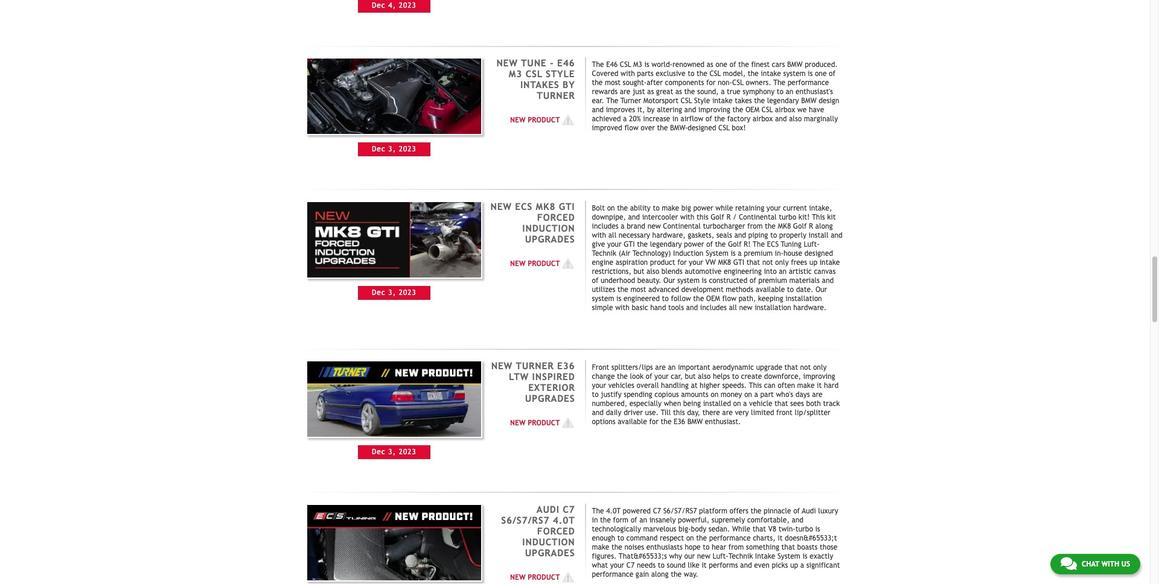 Task type: locate. For each thing, give the bounding box(es) containing it.
technologically
[[592, 526, 641, 534]]

1 vertical spatial oem
[[706, 295, 720, 303]]

new product for new ecs mk8 gti forced induction upgrades
[[510, 259, 560, 268]]

on inside bolt on the ability to make big power while retaining your current intake, downpipe, and intercooler with this golf r / continental turbo kit! this kit includes a brand new continental turbocharger from the mk8 golf r along with all necessary hardware, gaskets, seals and piping to properly install and give your gti the legendary power of the golf r!  the ecs tuning luft- technik (air technology) induction system is a premium in-house designed engine aspiration product for your vw mk8 gti that not only frees up intake restrictions, but also blends automotive engineering into an artistic canvas of underhood beauty. our system is constructed of premium materials and utilizes the most advanced development methods available to date. our system is engineered to follow the oem flow path, keeping installation simple with basic hand tools and includes all new installation hardware.
[[607, 204, 615, 213]]

look
[[630, 373, 644, 381]]

what
[[592, 562, 608, 570]]

dec 3, 2023 link
[[306, 58, 482, 156], [306, 201, 482, 316], [306, 361, 482, 460]]

product down new ecs mk8 gti forced induction upgrades link
[[528, 259, 560, 268]]

0 vertical spatial not
[[763, 259, 773, 267]]

2 vertical spatial make
[[592, 544, 610, 552]]

are
[[620, 88, 631, 96], [655, 364, 666, 372], [812, 391, 823, 399], [722, 409, 733, 418]]

1 horizontal spatial audi
[[802, 507, 816, 516]]

insanely
[[650, 516, 676, 525]]

1 vertical spatial dec 3, 2023 link
[[306, 201, 482, 316]]

the down increase
[[657, 124, 668, 132]]

0 horizontal spatial in
[[592, 516, 598, 525]]

forced left bolt
[[537, 212, 575, 223]]

days
[[796, 391, 810, 399]]

along down needs
[[651, 571, 669, 579]]

1 horizontal spatial for
[[678, 259, 687, 267]]

it inside "front splitters/lips are an important aerodynamic upgrade that not only change the look of your car, but also helps to create downforce, improving your vehicles overall handling at higher speeds. this can often make it hard to justify spending copious amounts on money on a part who's days are numbered, especially when being installed on a vehicle that sees both track and daily driver use. till this day, there are very limited front lip/splitter options available for the e36 bmw enthusiast."
[[817, 382, 822, 390]]

vehicles
[[609, 382, 635, 390]]

0 horizontal spatial includes
[[592, 222, 619, 231]]

1 product from the top
[[528, 116, 560, 124]]

product for new tune - e46 m3 csl style intakes by turner
[[528, 116, 560, 124]]

0 horizontal spatial for
[[649, 418, 659, 427]]

dec 3, 2023 link for new ecs mk8 gti forced induction upgrades
[[306, 201, 482, 316]]

1 horizontal spatial performance
[[709, 535, 751, 543]]

0 vertical spatial available
[[756, 286, 785, 294]]

symphony
[[743, 88, 775, 96]]

1 horizontal spatial e46
[[606, 61, 618, 69]]

2 vertical spatial intake
[[820, 259, 840, 267]]

3 dec 3, 2023 from the top
[[372, 448, 417, 457]]

0 vertical spatial style
[[546, 68, 575, 79]]

golf up turbocharger at right
[[711, 213, 725, 222]]

3 4 image from the top
[[560, 417, 575, 429]]

legendary
[[767, 97, 799, 105], [650, 240, 682, 249]]

1 horizontal spatial this
[[697, 213, 709, 222]]

0 horizontal spatial flow
[[625, 124, 639, 132]]

1 new product from the top
[[510, 116, 560, 124]]

upgrade
[[756, 364, 783, 372]]

includes down downpipe,
[[592, 222, 619, 231]]

an up car,
[[668, 364, 676, 372]]

0 vertical spatial for
[[706, 79, 716, 87]]

numbered,
[[592, 400, 628, 408]]

aspiration
[[616, 259, 648, 267]]

one up model,
[[716, 61, 728, 69]]

chat with us link
[[1051, 554, 1141, 575]]

2 4 image from the top
[[560, 258, 575, 270]]

that up engineering at the right of page
[[747, 259, 760, 267]]

while
[[732, 526, 751, 534]]

induction inside new ecs mk8 gti forced induction upgrades
[[523, 223, 575, 234]]

in inside the 4.0t powered c7 s6/s7/rs7 platform offers the pinnacle of audi luxury in the form of an insanely powerful, supremely comfortable, and technologically marvelous big-body sedan. while that v8 twin-turbo is enough to command respect on the performance charts, it doesn&#65533;t make the noises enthusiasts hope to hear from something that boasts those figures. that&#65533;s why our new luft-technik intake system is exactly what your c7 needs to sound like it performs and even picks up a significant performance gain along the way.
[[592, 516, 598, 525]]

overall
[[637, 382, 659, 390]]

3 2023 from the top
[[399, 289, 417, 297]]

tune
[[521, 58, 547, 68]]

3, down new tune - e46 m3 csl style intakes by turner image
[[388, 145, 396, 153]]

flow down 20%
[[625, 124, 639, 132]]

2023 down new ecs mk8 gti forced induction upgrades 'image'
[[399, 289, 417, 297]]

this
[[697, 213, 709, 222], [673, 409, 685, 418]]

the 4.0t powered c7 s6/s7/rs7 platform offers the pinnacle of audi luxury in the form of an insanely powerful, supremely comfortable, and technologically marvelous big-body sedan. while that v8 twin-turbo is enough to command respect on the performance charts, it doesn&#65533;t make the noises enthusiasts hope to hear from something that boasts those figures. that&#65533;s why our new luft-technik intake system is exactly what your c7 needs to sound like it performs and even picks up a significant performance gain along the way.
[[592, 507, 840, 579]]

turner up exterior
[[516, 361, 554, 372]]

the down the renowned
[[697, 70, 708, 78]]

chat
[[1082, 560, 1100, 569]]

with left us
[[1102, 560, 1120, 569]]

intake up canvas
[[820, 259, 840, 267]]

up inside bolt on the ability to make big power while retaining your current intake, downpipe, and intercooler with this golf r / continental turbo kit! this kit includes a brand new continental turbocharger from the mk8 golf r along with all necessary hardware, gaskets, seals and piping to properly install and give your gti the legendary power of the golf r!  the ecs tuning luft- technik (air technology) induction system is a premium in-house designed engine aspiration product for your vw mk8 gti that not only frees up intake restrictions, but also blends automotive engineering into an artistic canvas of underhood beauty. our system is constructed of premium materials and utilizes the most advanced development methods available to date. our system is engineered to follow the oem flow path, keeping installation simple with basic hand tools and includes all new installation hardware.
[[810, 259, 818, 267]]

forced inside new ecs mk8 gti forced induction upgrades
[[537, 212, 575, 223]]

0 vertical spatial this
[[697, 213, 709, 222]]

on inside the 4.0t powered c7 s6/s7/rs7 platform offers the pinnacle of audi luxury in the form of an insanely powerful, supremely comfortable, and technologically marvelous big-body sedan. while that v8 twin-turbo is enough to command respect on the performance charts, it doesn&#65533;t make the noises enthusiasts hope to hear from something that boasts those figures. that&#65533;s why our new luft-technik intake system is exactly what your c7 needs to sound like it performs and even picks up a significant performance gain along the way.
[[686, 535, 694, 543]]

designed inside bolt on the ability to make big power while retaining your current intake, downpipe, and intercooler with this golf r / continental turbo kit! this kit includes a brand new continental turbocharger from the mk8 golf r along with all necessary hardware, gaskets, seals and piping to properly install and give your gti the legendary power of the golf r!  the ecs tuning luft- technik (air technology) induction system is a premium in-house designed engine aspiration product for your vw mk8 gti that not only frees up intake restrictions, but also blends automotive engineering into an artistic canvas of underhood beauty. our system is constructed of premium materials and utilizes the most advanced development methods available to date. our system is engineered to follow the oem flow path, keeping installation simple with basic hand tools and includes all new installation hardware.
[[805, 250, 833, 258]]

upgrades inside audi c7 s6/s7/rs7 4.0t forced induction upgrades
[[525, 548, 575, 559]]

2 2023 from the top
[[399, 145, 417, 153]]

0 vertical spatial upgrades
[[525, 234, 575, 245]]

an right the into
[[779, 268, 787, 276]]

the up technologically
[[592, 507, 604, 516]]

3 new product from the top
[[510, 419, 560, 427]]

to
[[688, 70, 695, 78], [777, 88, 784, 96], [653, 204, 660, 213], [771, 231, 777, 240], [787, 286, 794, 294], [662, 295, 669, 303], [732, 373, 739, 381], [592, 391, 599, 399], [618, 535, 624, 543], [703, 544, 710, 552], [658, 562, 665, 570]]

only down in-
[[775, 259, 789, 267]]

from right hear
[[729, 544, 744, 552]]

csl left '-'
[[526, 68, 543, 79]]

by
[[563, 79, 575, 90], [647, 106, 655, 114]]

2 vertical spatial dec 3, 2023
[[372, 448, 417, 457]]

new tune - e46 m3 csl style intakes by turner image
[[306, 58, 482, 135]]

system
[[784, 70, 806, 78], [678, 277, 700, 285], [592, 295, 614, 303]]

dec 3, 2023 down new tune - e46 m3 csl style intakes by turner image
[[372, 145, 417, 153]]

for inside the e46 csl m3 is world-renowned as one of the finest cars bmw produced. covered with parts exclusive to the csl model, the intake system is one of the most sought-after components for non-csl owners. the performance rewards are just as great as the sound, a true symphony to an enthusiast's ear.  the turner motorsport csl style intake takes the legendary bmw design and improves it, by altering and improving the oem csl airbox we have achieved a 20% increase in airflow of the factory airbox and also marginally improved flow over the bmw-designed csl box!
[[706, 79, 716, 87]]

forced left enough
[[537, 526, 575, 537]]

turner down just
[[621, 97, 641, 105]]

4 dec from the top
[[372, 448, 386, 457]]

only inside "front splitters/lips are an important aerodynamic upgrade that not only change the look of your car, but also helps to create downforce, improving your vehicles overall handling at higher speeds. this can often make it hard to justify spending copious amounts on money on a part who's days are numbered, especially when being installed on a vehicle that sees both track and daily driver use. till this day, there are very limited front lip/splitter options available for the e36 bmw enthusiast."
[[813, 364, 827, 372]]

system up vw
[[706, 250, 729, 258]]

1 dec 3, 2023 link from the top
[[306, 58, 482, 156]]

forced for 4.0t
[[537, 526, 575, 537]]

3 product from the top
[[528, 419, 560, 427]]

4 2023 from the top
[[399, 448, 417, 457]]

continental
[[739, 213, 777, 222], [663, 222, 701, 231]]

4 image for new tune - e46 m3 csl style intakes by turner
[[560, 114, 575, 126]]

0 horizontal spatial s6/s7/rs7
[[501, 515, 550, 526]]

1 vertical spatial this
[[749, 382, 762, 390]]

the inside the 4.0t powered c7 s6/s7/rs7 platform offers the pinnacle of audi luxury in the form of an insanely powerful, supremely comfortable, and technologically marvelous big-body sedan. while that v8 twin-turbo is enough to command respect on the performance charts, it doesn&#65533;t make the noises enthusiasts hope to hear from something that boasts those figures. that&#65533;s why our new luft-technik intake system is exactly what your c7 needs to sound like it performs and even picks up a significant performance gain along the way.
[[592, 507, 604, 516]]

premium down the into
[[759, 277, 787, 285]]

also up beauty.
[[647, 268, 660, 276]]

is down automotive on the right
[[702, 277, 707, 285]]

0 horizontal spatial continental
[[663, 222, 701, 231]]

it right like
[[702, 562, 707, 570]]

ecs
[[515, 201, 533, 212], [767, 240, 779, 249]]

1 vertical spatial designed
[[805, 250, 833, 258]]

make inside the 4.0t powered c7 s6/s7/rs7 platform offers the pinnacle of audi luxury in the form of an insanely powerful, supremely comfortable, and technologically marvelous big-body sedan. while that v8 twin-turbo is enough to command respect on the performance charts, it doesn&#65533;t make the noises enthusiasts hope to hear from something that boasts those figures. that&#65533;s why our new luft-technik intake system is exactly what your c7 needs to sound like it performs and even picks up a significant performance gain along the way.
[[592, 544, 610, 552]]

0 horizontal spatial improving
[[699, 106, 731, 114]]

the up rewards
[[592, 79, 603, 87]]

oem inside bolt on the ability to make big power while retaining your current intake, downpipe, and intercooler with this golf r / continental turbo kit! this kit includes a brand new continental turbocharger from the mk8 golf r along with all necessary hardware, gaskets, seals and piping to properly install and give your gti the legendary power of the golf r!  the ecs tuning luft- technik (air technology) induction system is a premium in-house designed engine aspiration product for your vw mk8 gti that not only frees up intake restrictions, but also blends automotive engineering into an artistic canvas of underhood beauty. our system is constructed of premium materials and utilizes the most advanced development methods available to date. our system is engineered to follow the oem flow path, keeping installation simple with basic hand tools and includes all new installation hardware.
[[706, 295, 720, 303]]

induction inside audi c7 s6/s7/rs7 4.0t forced induction upgrades
[[523, 537, 575, 548]]

not up downforce,
[[800, 364, 811, 372]]

1 horizontal spatial most
[[631, 286, 646, 294]]

2 dec 3, 2023 from the top
[[372, 289, 417, 297]]

0 vertical spatial mk8
[[536, 201, 556, 212]]

dec 3, 2023 link for new turner e36 ltw inspired exterior upgrades
[[306, 361, 482, 460]]

s6/s7/rs7 inside the 4.0t powered c7 s6/s7/rs7 platform offers the pinnacle of audi luxury in the form of an insanely powerful, supremely comfortable, and technologically marvelous big-body sedan. while that v8 twin-turbo is enough to command respect on the performance charts, it doesn&#65533;t make the noises enthusiasts hope to hear from something that boasts those figures. that&#65533;s why our new luft-technik intake system is exactly what your c7 needs to sound like it performs and even picks up a significant performance gain along the way.
[[664, 507, 697, 516]]

up
[[810, 259, 818, 267], [790, 562, 798, 570]]

technik
[[592, 250, 617, 258], [729, 553, 753, 561]]

this down intake,
[[812, 213, 825, 222]]

new inside the new turner e36 ltw inspired exterior upgrades
[[491, 361, 513, 372]]

0 vertical spatial performance
[[788, 79, 829, 87]]

1 vertical spatial up
[[790, 562, 798, 570]]

your down change
[[592, 382, 606, 390]]

for inside "front splitters/lips are an important aerodynamic upgrade that not only change the look of your car, but also helps to create downforce, improving your vehicles overall handling at higher speeds. this can often make it hard to justify spending copious amounts on money on a part who's days are numbered, especially when being installed on a vehicle that sees both track and daily driver use. till this day, there are very limited front lip/splitter options available for the e36 bmw enthusiast."
[[649, 418, 659, 427]]

in-
[[775, 250, 784, 258]]

dec 3, 2023 for new turner e36 ltw inspired exterior upgrades
[[372, 448, 417, 457]]

legendary down hardware, at the top of page
[[650, 240, 682, 249]]

0 horizontal spatial not
[[763, 259, 773, 267]]

most inside bolt on the ability to make big power while retaining your current intake, downpipe, and intercooler with this golf r / continental turbo kit! this kit includes a brand new continental turbocharger from the mk8 golf r along with all necessary hardware, gaskets, seals and piping to properly install and give your gti the legendary power of the golf r!  the ecs tuning luft- technik (air technology) induction system is a premium in-house designed engine aspiration product for your vw mk8 gti that not only frees up intake restrictions, but also blends automotive engineering into an artistic canvas of underhood beauty. our system is constructed of premium materials and utilizes the most advanced development methods available to date. our system is engineered to follow the oem flow path, keeping installation simple with basic hand tools and includes all new installation hardware.
[[631, 286, 646, 294]]

for
[[706, 79, 716, 87], [678, 259, 687, 267], [649, 418, 659, 427]]

hand
[[651, 304, 666, 312]]

3 dec from the top
[[372, 289, 386, 297]]

1 horizontal spatial also
[[698, 373, 711, 381]]

your up automotive on the right
[[689, 259, 703, 267]]

this inside "front splitters/lips are an important aerodynamic upgrade that not only change the look of your car, but also helps to create downforce, improving your vehicles overall handling at higher speeds. this can often make it hard to justify spending copious amounts on money on a part who's days are numbered, especially when being installed on a vehicle that sees both track and daily driver use. till this day, there are very limited front lip/splitter options available for the e36 bmw enthusiast."
[[749, 382, 762, 390]]

this inside "front splitters/lips are an important aerodynamic upgrade that not only change the look of your car, but also helps to create downforce, improving your vehicles overall handling at higher speeds. this can often make it hard to justify spending copious amounts on money on a part who's days are numbered, especially when being installed on a vehicle that sees both track and daily driver use. till this day, there are very limited front lip/splitter options available for the e36 bmw enthusiast."
[[673, 409, 685, 418]]

the up owners. on the top right of page
[[748, 70, 759, 78]]

2 horizontal spatial make
[[797, 382, 815, 390]]

1 vertical spatial also
[[647, 268, 660, 276]]

new
[[497, 58, 518, 68], [510, 116, 526, 124], [491, 201, 512, 212], [510, 259, 526, 268], [491, 361, 513, 372], [510, 419, 526, 427], [510, 573, 526, 582]]

to down the renowned
[[688, 70, 695, 78]]

3 dec 3, 2023 link from the top
[[306, 361, 482, 460]]

with inside the e46 csl m3 is world-renowned as one of the finest cars bmw produced. covered with parts exclusive to the csl model, the intake system is one of the most sought-after components for non-csl owners. the performance rewards are just as great as the sound, a true symphony to an enthusiast's ear.  the turner motorsport csl style intake takes the legendary bmw design and improves it, by altering and improving the oem csl airbox we have achieved a 20% increase in airflow of the factory airbox and also marginally improved flow over the bmw-designed csl box!
[[621, 70, 635, 78]]

1 vertical spatial improving
[[803, 373, 836, 381]]

0 horizontal spatial r
[[727, 213, 731, 222]]

our
[[664, 277, 675, 285], [816, 286, 827, 294]]

new product down new ecs mk8 gti forced induction upgrades link
[[510, 259, 560, 268]]

2 new product from the top
[[510, 259, 560, 268]]

1 4 image from the top
[[560, 114, 575, 126]]

1 horizontal spatial improving
[[803, 373, 836, 381]]

4 image for new ecs mk8 gti forced induction upgrades
[[560, 258, 575, 270]]

only inside bolt on the ability to make big power while retaining your current intake, downpipe, and intercooler with this golf r / continental turbo kit! this kit includes a brand new continental turbocharger from the mk8 golf r along with all necessary hardware, gaskets, seals and piping to properly install and give your gti the legendary power of the golf r!  the ecs tuning luft- technik (air technology) induction system is a premium in-house designed engine aspiration product for your vw mk8 gti that not only frees up intake restrictions, but also blends automotive engineering into an artistic canvas of underhood beauty. our system is constructed of premium materials and utilizes the most advanced development methods available to date. our system is engineered to follow the oem flow path, keeping installation simple with basic hand tools and includes all new installation hardware.
[[775, 259, 789, 267]]

e36 down when
[[674, 418, 685, 427]]

new inside new tune - e46 m3 csl style intakes by turner
[[497, 58, 518, 68]]

0 vertical spatial make
[[662, 204, 679, 213]]

1 horizontal spatial e36
[[674, 418, 685, 427]]

0 vertical spatial new
[[648, 222, 661, 231]]

like
[[688, 562, 700, 570]]

0 horizontal spatial system
[[592, 295, 614, 303]]

with down 'big'
[[680, 213, 695, 222]]

2 forced from the top
[[537, 526, 575, 537]]

dec 4, 2023
[[372, 1, 417, 10]]

the down piping
[[753, 240, 765, 249]]

dec for new turner e36 ltw inspired exterior upgrades
[[372, 448, 386, 457]]

2 horizontal spatial mk8
[[778, 222, 791, 231]]

upgrades inside the new turner e36 ltw inspired exterior upgrades
[[525, 393, 575, 404]]

1 dec 3, 2023 from the top
[[372, 145, 417, 153]]

this up gaskets,
[[697, 213, 709, 222]]

new turner e36 ltw inspired exterior upgrades image
[[306, 361, 482, 438]]

bolt
[[592, 204, 605, 213]]

your
[[767, 204, 781, 213], [607, 240, 622, 249], [689, 259, 703, 267], [655, 373, 669, 381], [592, 382, 606, 390], [610, 562, 625, 570]]

r left /
[[727, 213, 731, 222]]

downpipe,
[[592, 213, 626, 222]]

hope
[[685, 544, 701, 552]]

4.0t left technologically
[[553, 515, 575, 526]]

by inside the e46 csl m3 is world-renowned as one of the finest cars bmw produced. covered with parts exclusive to the csl model, the intake system is one of the most sought-after components for non-csl owners. the performance rewards are just as great as the sound, a true symphony to an enthusiast's ear.  the turner motorsport csl style intake takes the legendary bmw design and improves it, by altering and improving the oem csl airbox we have achieved a 20% increase in airflow of the factory airbox and also marginally improved flow over the bmw-designed csl box!
[[647, 106, 655, 114]]

4.0t inside the 4.0t powered c7 s6/s7/rs7 platform offers the pinnacle of audi luxury in the form of an insanely powerful, supremely comfortable, and technologically marvelous big-body sedan. while that v8 twin-turbo is enough to command respect on the performance charts, it doesn&#65533;t make the noises enthusiasts hope to hear from something that boasts those figures. that&#65533;s why our new luft-technik intake system is exactly what your c7 needs to sound like it performs and even picks up a significant performance gain along the way.
[[606, 507, 621, 516]]

but down important
[[685, 373, 696, 381]]

2 horizontal spatial it
[[817, 382, 822, 390]]

1 vertical spatial bmw
[[801, 97, 817, 105]]

upgrades left figures.
[[525, 548, 575, 559]]

system inside the 4.0t powered c7 s6/s7/rs7 platform offers the pinnacle of audi luxury in the form of an insanely powerful, supremely comfortable, and technologically marvelous big-body sedan. while that v8 twin-turbo is enough to command respect on the performance charts, it doesn&#65533;t make the noises enthusiasts hope to hear from something that boasts those figures. that&#65533;s why our new luft-technik intake system is exactly what your c7 needs to sound like it performs and even picks up a significant performance gain along the way.
[[778, 553, 801, 561]]

audi
[[537, 504, 560, 515], [802, 507, 816, 516]]

figures.
[[592, 553, 617, 561]]

flow down methods
[[723, 295, 737, 303]]

kit
[[828, 213, 836, 222]]

an
[[786, 88, 794, 96], [779, 268, 787, 276], [668, 364, 676, 372], [640, 516, 647, 525]]

legendary inside the e46 csl m3 is world-renowned as one of the finest cars bmw produced. covered with parts exclusive to the csl model, the intake system is one of the most sought-after components for non-csl owners. the performance rewards are just as great as the sound, a true symphony to an enthusiast's ear.  the turner motorsport csl style intake takes the legendary bmw design and improves it, by altering and improving the oem csl airbox we have achieved a 20% increase in airflow of the factory airbox and also marginally improved flow over the bmw-designed csl box!
[[767, 97, 799, 105]]

1 horizontal spatial mk8
[[718, 259, 731, 267]]

1 horizontal spatial along
[[816, 222, 833, 231]]

improving
[[699, 106, 731, 114], [803, 373, 836, 381]]

style
[[546, 68, 575, 79], [694, 97, 710, 105]]

also up higher
[[698, 373, 711, 381]]

turner down '-'
[[537, 90, 575, 101]]

1 dec from the top
[[372, 1, 386, 10]]

1 horizontal spatial system
[[678, 277, 700, 285]]

and up brand
[[628, 213, 640, 222]]

0 vertical spatial forced
[[537, 212, 575, 223]]

form
[[613, 516, 629, 525]]

dec 4, 2023 link
[[306, 0, 482, 13]]

0 vertical spatial in
[[673, 115, 679, 123]]

0 horizontal spatial only
[[775, 259, 789, 267]]

of inside "front splitters/lips are an important aerodynamic upgrade that not only change the look of your car, but also helps to create downforce, improving your vehicles overall handling at higher speeds. this can often make it hard to justify spending copious amounts on money on a part who's days are numbered, especially when being installed on a vehicle that sees both track and daily driver use. till this day, there are very limited front lip/splitter options available for the e36 bmw enthusiast."
[[646, 373, 652, 381]]

also down we
[[789, 115, 802, 123]]

it left 'hard'
[[817, 382, 822, 390]]

the down development
[[693, 295, 704, 303]]

but inside "front splitters/lips are an important aerodynamic upgrade that not only change the look of your car, but also helps to create downforce, improving your vehicles overall handling at higher speeds. this can often make it hard to justify spending copious amounts on money on a part who's days are numbered, especially when being installed on a vehicle that sees both track and daily driver use. till this day, there are very limited front lip/splitter options available for the e36 bmw enthusiast."
[[685, 373, 696, 381]]

upgrades for audi c7 s6/s7/rs7 4.0t forced induction upgrades
[[525, 548, 575, 559]]

an left "enthusiast's"
[[786, 88, 794, 96]]

hard
[[824, 382, 839, 390]]

s6/s7/rs7 inside audi c7 s6/s7/rs7 4.0t forced induction upgrades
[[501, 515, 550, 526]]

1 vertical spatial from
[[729, 544, 744, 552]]

1 upgrades from the top
[[525, 234, 575, 245]]

e46 inside the e46 csl m3 is world-renowned as one of the finest cars bmw produced. covered with parts exclusive to the csl model, the intake system is one of the most sought-after components for non-csl owners. the performance rewards are just as great as the sound, a true symphony to an enthusiast's ear.  the turner motorsport csl style intake takes the legendary bmw design and improves it, by altering and improving the oem csl airbox we have achieved a 20% increase in airflow of the factory airbox and also marginally improved flow over the bmw-designed csl box!
[[606, 61, 618, 69]]

lip/splitter
[[795, 409, 831, 418]]

money
[[721, 391, 742, 399]]

1 horizontal spatial m3
[[633, 61, 642, 69]]

luft- down install
[[804, 240, 820, 249]]

not
[[763, 259, 773, 267], [800, 364, 811, 372]]

designed down airflow at the right top of the page
[[688, 124, 716, 132]]

1 vertical spatial system
[[678, 277, 700, 285]]

big-
[[679, 526, 691, 534]]

turbocharger
[[703, 222, 745, 231]]

1 horizontal spatial intake
[[761, 70, 781, 78]]

of right airflow at the right top of the page
[[706, 115, 712, 123]]

1 vertical spatial power
[[684, 240, 704, 249]]

1 horizontal spatial in
[[673, 115, 679, 123]]

dec 3, 2023
[[372, 145, 417, 153], [372, 289, 417, 297], [372, 448, 417, 457]]

forced for gti
[[537, 212, 575, 223]]

factory
[[727, 115, 751, 123]]

0 vertical spatial induction
[[523, 223, 575, 234]]

all down methods
[[729, 304, 737, 312]]

dec for new ecs mk8 gti forced induction upgrades
[[372, 289, 386, 297]]

1 vertical spatial induction
[[673, 250, 704, 258]]

0 vertical spatial e36
[[557, 361, 575, 372]]

2 3, from the top
[[388, 289, 396, 297]]

system up picks at the right
[[778, 553, 801, 561]]

most down covered
[[605, 79, 621, 87]]

engineering
[[724, 268, 762, 276]]

system
[[706, 250, 729, 258], [778, 553, 801, 561]]

hear
[[712, 544, 727, 552]]

that
[[747, 259, 760, 267], [785, 364, 798, 372], [775, 400, 788, 408], [753, 526, 766, 534], [782, 544, 795, 552]]

it
[[817, 382, 822, 390], [778, 535, 783, 543], [702, 562, 707, 570]]

dec 3, 2023 down new ecs mk8 gti forced induction upgrades 'image'
[[372, 289, 417, 297]]

3, for new ecs mk8 gti forced induction upgrades
[[388, 289, 396, 297]]

1 vertical spatial by
[[647, 106, 655, 114]]

new product for audi c7 s6/s7/rs7 4.0t forced induction upgrades
[[510, 573, 560, 582]]

improving inside the e46 csl m3 is world-renowned as one of the finest cars bmw produced. covered with parts exclusive to the csl model, the intake system is one of the most sought-after components for non-csl owners. the performance rewards are just as great as the sound, a true symphony to an enthusiast's ear.  the turner motorsport csl style intake takes the legendary bmw design and improves it, by altering and improving the oem csl airbox we have achieved a 20% increase in airflow of the factory airbox and also marginally improved flow over the bmw-designed csl box!
[[699, 106, 731, 114]]

1 horizontal spatial new
[[697, 553, 711, 561]]

0 vertical spatial this
[[812, 213, 825, 222]]

1 forced from the top
[[537, 212, 575, 223]]

intake,
[[809, 204, 832, 213]]

1 vertical spatial forced
[[537, 526, 575, 537]]

style inside the e46 csl m3 is world-renowned as one of the finest cars bmw produced. covered with parts exclusive to the csl model, the intake system is one of the most sought-after components for non-csl owners. the performance rewards are just as great as the sound, a true symphony to an enthusiast's ear.  the turner motorsport csl style intake takes the legendary bmw design and improves it, by altering and improving the oem csl airbox we have achieved a 20% increase in airflow of the factory airbox and also marginally improved flow over the bmw-designed csl box!
[[694, 97, 710, 105]]

pinnacle
[[764, 507, 791, 516]]

1 vertical spatial flow
[[723, 295, 737, 303]]

the
[[739, 61, 749, 69], [697, 70, 708, 78], [748, 70, 759, 78], [592, 79, 603, 87], [685, 88, 695, 96], [754, 97, 765, 105], [733, 106, 744, 114], [715, 115, 725, 123], [657, 124, 668, 132], [617, 204, 628, 213], [765, 222, 776, 231], [637, 240, 648, 249], [715, 240, 726, 249], [618, 286, 629, 294], [693, 295, 704, 303], [617, 373, 628, 381], [661, 418, 672, 427], [751, 507, 762, 516], [600, 516, 611, 525], [696, 535, 707, 543], [612, 544, 623, 552], [671, 571, 682, 579]]

upgrades inside new ecs mk8 gti forced induction upgrades
[[525, 234, 575, 245]]

3, for new turner e36 ltw inspired exterior upgrades
[[388, 448, 396, 457]]

e46
[[557, 58, 575, 68], [606, 61, 618, 69]]

of
[[730, 61, 736, 69], [829, 70, 836, 78], [706, 115, 712, 123], [707, 240, 713, 249], [592, 277, 599, 285], [750, 277, 756, 285], [646, 373, 652, 381], [794, 507, 800, 516], [631, 516, 637, 525]]

1 vertical spatial luft-
[[713, 553, 729, 561]]

options
[[592, 418, 616, 427]]

0 vertical spatial oem
[[746, 106, 760, 114]]

a down boasts
[[801, 562, 804, 570]]

2 vertical spatial induction
[[523, 537, 575, 548]]

1 vertical spatial r
[[809, 222, 813, 231]]

advanced
[[649, 286, 679, 294]]

forced inside audi c7 s6/s7/rs7 4.0t forced induction upgrades
[[537, 526, 575, 537]]

1 horizontal spatial not
[[800, 364, 811, 372]]

4 product from the top
[[528, 573, 560, 582]]

audi c7 s6/s7/rs7 4.0t forced induction upgrades link
[[501, 504, 575, 559]]

2 vertical spatial 3,
[[388, 448, 396, 457]]

automotive
[[685, 268, 722, 276]]

upgrades for new turner e36 ltw inspired exterior upgrades
[[525, 393, 575, 404]]

to right symphony
[[777, 88, 784, 96]]

exclusive
[[656, 70, 686, 78]]

2 vertical spatial performance
[[592, 571, 634, 579]]

also
[[789, 115, 802, 123], [647, 268, 660, 276], [698, 373, 711, 381]]

2 dec 3, 2023 link from the top
[[306, 201, 482, 316]]

1 vertical spatial dec 3, 2023
[[372, 289, 417, 297]]

model,
[[723, 70, 746, 78]]

oem down development
[[706, 295, 720, 303]]

new product for new tune - e46 m3 csl style intakes by turner
[[510, 116, 560, 124]]

power right 'big'
[[694, 204, 714, 213]]

on up hope on the right bottom of the page
[[686, 535, 694, 543]]

m3 left '-'
[[509, 68, 522, 79]]

1 3, from the top
[[388, 145, 396, 153]]

c7 inside audi c7 s6/s7/rs7 4.0t forced induction upgrades
[[563, 504, 575, 515]]

new product for new turner e36 ltw inspired exterior upgrades
[[510, 419, 560, 427]]

0 vertical spatial dec 3, 2023
[[372, 145, 417, 153]]

4 image
[[560, 114, 575, 126], [560, 258, 575, 270], [560, 417, 575, 429], [560, 572, 575, 584]]

as down components
[[676, 88, 682, 96]]

intake
[[761, 70, 781, 78], [713, 97, 733, 105], [820, 259, 840, 267]]

1 horizontal spatial all
[[729, 304, 737, 312]]

the up model,
[[739, 61, 749, 69]]

improved
[[592, 124, 622, 132]]

performance inside the e46 csl m3 is world-renowned as one of the finest cars bmw produced. covered with parts exclusive to the csl model, the intake system is one of the most sought-after components for non-csl owners. the performance rewards are just as great as the sound, a true symphony to an enthusiast's ear.  the turner motorsport csl style intake takes the legendary bmw design and improves it, by altering and improving the oem csl airbox we have achieved a 20% increase in airflow of the factory airbox and also marginally improved flow over the bmw-designed csl box!
[[788, 79, 829, 87]]

2 upgrades from the top
[[525, 393, 575, 404]]

mk8 right vw
[[718, 259, 731, 267]]

not up the into
[[763, 259, 773, 267]]

0 horizontal spatial also
[[647, 268, 660, 276]]

0 horizontal spatial available
[[618, 418, 647, 427]]

new ecs mk8 gti forced induction upgrades image
[[306, 201, 482, 279]]

not inside "front splitters/lips are an important aerodynamic upgrade that not only change the look of your car, but also helps to create downforce, improving your vehicles overall handling at higher speeds. this can often make it hard to justify spending copious amounts on money on a part who's days are numbered, especially when being installed on a vehicle that sees both track and daily driver use. till this day, there are very limited front lip/splitter options available for the e36 bmw enthusiast."
[[800, 364, 811, 372]]

simple
[[592, 304, 613, 312]]

0 horizontal spatial luft-
[[713, 553, 729, 561]]

2023 down new tune - e46 m3 csl style intakes by turner image
[[399, 145, 417, 153]]

boasts
[[797, 544, 818, 552]]

luft-
[[804, 240, 820, 249], [713, 553, 729, 561]]

audi c7 s6/s7/rs7 4.0t forced induction upgrades image
[[306, 504, 482, 582]]

0 vertical spatial up
[[810, 259, 818, 267]]

1 vertical spatial technik
[[729, 553, 753, 561]]

from inside the 4.0t powered c7 s6/s7/rs7 platform offers the pinnacle of audi luxury in the form of an insanely powerful, supremely comfortable, and technologically marvelous big-body sedan. while that v8 twin-turbo is enough to command respect on the performance charts, it doesn&#65533;t make the noises enthusiasts hope to hear from something that boasts those figures. that&#65533;s why our new luft-technik intake system is exactly what your c7 needs to sound like it performs and even picks up a significant performance gain along the way.
[[729, 544, 744, 552]]

into
[[764, 268, 777, 276]]

3 3, from the top
[[388, 448, 396, 457]]

even
[[754, 562, 770, 570]]

0 vertical spatial turbo
[[779, 213, 797, 222]]

improving up 'hard'
[[803, 373, 836, 381]]

r
[[727, 213, 731, 222], [809, 222, 813, 231]]

0 vertical spatial designed
[[688, 124, 716, 132]]

comments image
[[1061, 557, 1077, 571]]

2 horizontal spatial gti
[[734, 259, 745, 267]]

artistic
[[789, 268, 812, 276]]

e36 inside the new turner e36 ltw inspired exterior upgrades
[[557, 361, 575, 372]]

0 horizontal spatial legendary
[[650, 240, 682, 249]]

2 vertical spatial mk8
[[718, 259, 731, 267]]

audi inside audi c7 s6/s7/rs7 4.0t forced induction upgrades
[[537, 504, 560, 515]]

designed inside the e46 csl m3 is world-renowned as one of the finest cars bmw produced. covered with parts exclusive to the csl model, the intake system is one of the most sought-after components for non-csl owners. the performance rewards are just as great as the sound, a true symphony to an enthusiast's ear.  the turner motorsport csl style intake takes the legendary bmw design and improves it, by altering and improving the oem csl airbox we have achieved a 20% increase in airflow of the factory airbox and also marginally improved flow over the bmw-designed csl box!
[[688, 124, 716, 132]]

and
[[592, 106, 604, 114], [685, 106, 696, 114], [775, 115, 787, 123], [628, 213, 640, 222], [735, 231, 746, 240], [831, 231, 843, 240], [822, 277, 834, 285], [686, 304, 698, 312], [592, 409, 604, 418], [792, 516, 804, 525], [740, 562, 752, 570]]

1 2023 from the top
[[399, 1, 417, 10]]

1 vertical spatial available
[[618, 418, 647, 427]]

4 image down audi c7 s6/s7/rs7 4.0t forced induction upgrades link
[[560, 572, 575, 584]]

a inside the 4.0t powered c7 s6/s7/rs7 platform offers the pinnacle of audi luxury in the form of an insanely powerful, supremely comfortable, and technologically marvelous big-body sedan. while that v8 twin-turbo is enough to command respect on the performance charts, it doesn&#65533;t make the noises enthusiasts hope to hear from something that boasts those figures. that&#65533;s why our new luft-technik intake system is exactly what your c7 needs to sound like it performs and even picks up a significant performance gain along the way.
[[801, 562, 804, 570]]

ecs inside new ecs mk8 gti forced induction upgrades
[[515, 201, 533, 212]]

body
[[691, 526, 707, 534]]

4 4 image from the top
[[560, 572, 575, 584]]

sound
[[667, 562, 686, 570]]

is
[[645, 61, 650, 69], [808, 70, 813, 78], [731, 250, 736, 258], [702, 277, 707, 285], [617, 295, 622, 303], [816, 526, 821, 534], [803, 553, 808, 561]]

with left basic
[[615, 304, 630, 312]]

1 vertical spatial mk8
[[778, 222, 791, 231]]

one down produced.
[[815, 70, 827, 78]]

1 vertical spatial ecs
[[767, 240, 779, 249]]

includes
[[592, 222, 619, 231], [700, 304, 727, 312]]

1 horizontal spatial technik
[[729, 553, 753, 561]]

2 product from the top
[[528, 259, 560, 268]]

1 vertical spatial all
[[729, 304, 737, 312]]

as
[[707, 61, 714, 69], [647, 88, 654, 96], [676, 88, 682, 96]]

4 new product from the top
[[510, 573, 560, 582]]

available down the driver
[[618, 418, 647, 427]]

installation down date.
[[786, 295, 822, 303]]

2 dec from the top
[[372, 145, 386, 153]]

copious
[[655, 391, 679, 399]]

1 vertical spatial includes
[[700, 304, 727, 312]]

product for new ecs mk8 gti forced induction upgrades
[[528, 259, 560, 268]]

improving inside "front splitters/lips are an important aerodynamic upgrade that not only change the look of your car, but also helps to create downforce, improving your vehicles overall handling at higher speeds. this can often make it hard to justify spending copious amounts on money on a part who's days are numbered, especially when being installed on a vehicle that sees both track and daily driver use. till this day, there are very limited front lip/splitter options available for the e36 bmw enthusiast."
[[803, 373, 836, 381]]

3 upgrades from the top
[[525, 548, 575, 559]]

big
[[682, 204, 691, 213]]

as down after
[[647, 88, 654, 96]]

flow inside the e46 csl m3 is world-renowned as one of the finest cars bmw produced. covered with parts exclusive to the csl model, the intake system is one of the most sought-after components for non-csl owners. the performance rewards are just as great as the sound, a true symphony to an enthusiast's ear.  the turner motorsport csl style intake takes the legendary bmw design and improves it, by altering and improving the oem csl airbox we have achieved a 20% increase in airflow of the factory airbox and also marginally improved flow over the bmw-designed csl box!
[[625, 124, 639, 132]]

0 horizontal spatial e36
[[557, 361, 575, 372]]

along inside bolt on the ability to make big power while retaining your current intake, downpipe, and intercooler with this golf r / continental turbo kit! this kit includes a brand new continental turbocharger from the mk8 golf r along with all necessary hardware, gaskets, seals and piping to properly install and give your gti the legendary power of the golf r!  the ecs tuning luft- technik (air technology) induction system is a premium in-house designed engine aspiration product for your vw mk8 gti that not only frees up intake restrictions, but also blends automotive engineering into an artistic canvas of underhood beauty. our system is constructed of premium materials and utilizes the most advanced development methods available to date. our system is engineered to follow the oem flow path, keeping installation simple with basic hand tools and includes all new installation hardware.
[[816, 222, 833, 231]]



Task type: vqa. For each thing, say whether or not it's contained in the screenshot.
create
yes



Task type: describe. For each thing, give the bounding box(es) containing it.
of right pinnacle
[[794, 507, 800, 516]]

platform
[[699, 507, 728, 516]]

e46 inside new tune - e46 m3 csl style intakes by turner
[[557, 58, 575, 68]]

csl down symphony
[[762, 106, 773, 114]]

seals
[[717, 231, 732, 240]]

a down improves on the top of the page
[[623, 115, 627, 123]]

the inside bolt on the ability to make big power while retaining your current intake, downpipe, and intercooler with this golf r / continental turbo kit! this kit includes a brand new continental turbocharger from the mk8 golf r along with all necessary hardware, gaskets, seals and piping to properly install and give your gti the legendary power of the golf r!  the ecs tuning luft- technik (air technology) induction system is a premium in-house designed engine aspiration product for your vw mk8 gti that not only frees up intake restrictions, but also blends automotive engineering into an artistic canvas of underhood beauty. our system is constructed of premium materials and utilizes the most advanced development methods available to date. our system is engineered to follow the oem flow path, keeping installation simple with basic hand tools and includes all new installation hardware.
[[753, 240, 765, 249]]

the up figures.
[[612, 544, 623, 552]]

available inside bolt on the ability to make big power while retaining your current intake, downpipe, and intercooler with this golf r / continental turbo kit! this kit includes a brand new continental turbocharger from the mk8 golf r along with all necessary hardware, gaskets, seals and piping to properly install and give your gti the legendary power of the golf r!  the ecs tuning luft- technik (air technology) induction system is a premium in-house designed engine aspiration product for your vw mk8 gti that not only frees up intake restrictions, but also blends automotive engineering into an artistic canvas of underhood beauty. our system is constructed of premium materials and utilizes the most advanced development methods available to date. our system is engineered to follow the oem flow path, keeping installation simple with basic hand tools and includes all new installation hardware.
[[756, 286, 785, 294]]

and up r!
[[735, 231, 746, 240]]

often
[[778, 382, 795, 390]]

those
[[820, 544, 838, 552]]

0 vertical spatial power
[[694, 204, 714, 213]]

turbo inside bolt on the ability to make big power while retaining your current intake, downpipe, and intercooler with this golf r / continental turbo kit! this kit includes a brand new continental turbocharger from the mk8 golf r along with all necessary hardware, gaskets, seals and piping to properly install and give your gti the legendary power of the golf r!  the ecs tuning luft- technik (air technology) induction system is a premium in-house designed engine aspiration product for your vw mk8 gti that not only frees up intake restrictions, but also blends automotive engineering into an artistic canvas of underhood beauty. our system is constructed of premium materials and utilizes the most advanced development methods available to date. our system is engineered to follow the oem flow path, keeping installation simple with basic hand tools and includes all new installation hardware.
[[779, 213, 797, 222]]

the up factory
[[733, 106, 744, 114]]

0 horizontal spatial one
[[716, 61, 728, 69]]

are up both
[[812, 391, 823, 399]]

csl up sought- at the right top of page
[[620, 61, 631, 69]]

turner inside the e46 csl m3 is world-renowned as one of the finest cars bmw produced. covered with parts exclusive to the csl model, the intake system is one of the most sought-after components for non-csl owners. the performance rewards are just as great as the sound, a true symphony to an enthusiast's ear.  the turner motorsport csl style intake takes the legendary bmw design and improves it, by altering and improving the oem csl airbox we have achieved a 20% increase in airflow of the factory airbox and also marginally improved flow over the bmw-designed csl box!
[[621, 97, 641, 105]]

1 vertical spatial intake
[[713, 97, 733, 105]]

1 horizontal spatial airbox
[[775, 106, 795, 114]]

mk8 inside new ecs mk8 gti forced induction upgrades
[[536, 201, 556, 212]]

retaining
[[735, 204, 765, 213]]

0 horizontal spatial new
[[648, 222, 661, 231]]

methods
[[726, 286, 754, 294]]

2023 for new tune - e46 m3 csl style intakes by turner
[[399, 145, 417, 153]]

4.0t inside audi c7 s6/s7/rs7 4.0t forced induction upgrades
[[553, 515, 575, 526]]

2 vertical spatial it
[[702, 562, 707, 570]]

the up technologically
[[600, 516, 611, 525]]

on up very
[[733, 400, 741, 408]]

turner inside the new turner e36 ltw inspired exterior upgrades
[[516, 361, 554, 372]]

the down seals
[[715, 240, 726, 249]]

are inside the e46 csl m3 is world-renowned as one of the finest cars bmw produced. covered with parts exclusive to the csl model, the intake system is one of the most sought-after components for non-csl owners. the performance rewards are just as great as the sound, a true symphony to an enthusiast's ear.  the turner motorsport csl style intake takes the legendary bmw design and improves it, by altering and improving the oem csl airbox we have achieved a 20% increase in airflow of the factory airbox and also marginally improved flow over the bmw-designed csl box!
[[620, 88, 631, 96]]

along inside the 4.0t powered c7 s6/s7/rs7 platform offers the pinnacle of audi luxury in the form of an insanely powerful, supremely comfortable, and technologically marvelous big-body sedan. while that v8 twin-turbo is enough to command respect on the performance charts, it doesn&#65533;t make the noises enthusiasts hope to hear from something that boasts those figures. that&#65533;s why our new luft-technik intake system is exactly what your c7 needs to sound like it performs and even picks up a significant performance gain along the way.
[[651, 571, 669, 579]]

is down underhood
[[617, 295, 622, 303]]

your left car,
[[655, 373, 669, 381]]

your up (air
[[607, 240, 622, 249]]

csl up 'non-'
[[710, 70, 721, 78]]

with up give
[[592, 231, 606, 240]]

and left even
[[740, 562, 752, 570]]

the down symphony
[[754, 97, 765, 105]]

design
[[819, 97, 840, 105]]

the up piping
[[765, 222, 776, 231]]

are up overall
[[655, 364, 666, 372]]

the down body
[[696, 535, 707, 543]]

is up the parts
[[645, 61, 650, 69]]

0 horizontal spatial all
[[609, 231, 617, 240]]

turner inside new tune - e46 m3 csl style intakes by turner
[[537, 90, 575, 101]]

up inside the 4.0t powered c7 s6/s7/rs7 platform offers the pinnacle of audi luxury in the form of an insanely powerful, supremely comfortable, and technologically marvelous big-body sedan. while that v8 twin-turbo is enough to command respect on the performance charts, it doesn&#65533;t make the noises enthusiasts hope to hear from something that boasts those figures. that&#65533;s why our new luft-technik intake system is exactly what your c7 needs to sound like it performs and even picks up a significant performance gain along the way.
[[790, 562, 798, 570]]

1 vertical spatial it
[[778, 535, 783, 543]]

being
[[683, 400, 701, 408]]

beauty.
[[638, 277, 662, 285]]

to left sound
[[658, 562, 665, 570]]

by inside new tune - e46 m3 csl style intakes by turner
[[563, 79, 575, 90]]

also inside bolt on the ability to make big power while retaining your current intake, downpipe, and intercooler with this golf r / continental turbo kit! this kit includes a brand new continental turbocharger from the mk8 golf r along with all necessary hardware, gaskets, seals and piping to properly install and give your gti the legendary power of the golf r!  the ecs tuning luft- technik (air technology) induction system is a premium in-house designed engine aspiration product for your vw mk8 gti that not only frees up intake restrictions, but also blends automotive engineering into an artistic canvas of underhood beauty. our system is constructed of premium materials and utilizes the most advanced development methods available to date. our system is engineered to follow the oem flow path, keeping installation simple with basic hand tools and includes all new installation hardware.
[[647, 268, 660, 276]]

1 vertical spatial gti
[[624, 240, 635, 249]]

2 horizontal spatial new
[[739, 304, 753, 312]]

that inside bolt on the ability to make big power while retaining your current intake, downpipe, and intercooler with this golf r / continental turbo kit! this kit includes a brand new continental turbocharger from the mk8 golf r along with all necessary hardware, gaskets, seals and piping to properly install and give your gti the legendary power of the golf r!  the ecs tuning luft- technik (air technology) induction system is a premium in-house designed engine aspiration product for your vw mk8 gti that not only frees up intake restrictions, but also blends automotive engineering into an artistic canvas of underhood beauty. our system is constructed of premium materials and utilizes the most advanced development methods available to date. our system is engineered to follow the oem flow path, keeping installation simple with basic hand tools and includes all new installation hardware.
[[747, 259, 760, 267]]

non-
[[718, 79, 733, 87]]

is down boasts
[[803, 553, 808, 561]]

sees
[[791, 400, 804, 408]]

a down 'non-'
[[721, 88, 725, 96]]

gti inside new ecs mk8 gti forced induction upgrades
[[559, 201, 575, 212]]

necessary
[[619, 231, 650, 240]]

a left brand
[[621, 222, 625, 231]]

to up speeds.
[[732, 373, 739, 381]]

that up front
[[775, 400, 788, 408]]

box!
[[732, 124, 746, 132]]

0 horizontal spatial golf
[[711, 213, 725, 222]]

the left factory
[[715, 115, 725, 123]]

system inside bolt on the ability to make big power while retaining your current intake, downpipe, and intercooler with this golf r / continental turbo kit! this kit includes a brand new continental turbocharger from the mk8 golf r along with all necessary hardware, gaskets, seals and piping to properly install and give your gti the legendary power of the golf r!  the ecs tuning luft- technik (air technology) induction system is a premium in-house designed engine aspiration product for your vw mk8 gti that not only frees up intake restrictions, but also blends automotive engineering into an artistic canvas of underhood beauty. our system is constructed of premium materials and utilizes the most advanced development methods available to date. our system is engineered to follow the oem flow path, keeping installation simple with basic hand tools and includes all new installation hardware.
[[706, 250, 729, 258]]

2023 for new ecs mk8 gti forced induction upgrades
[[399, 289, 417, 297]]

the down necessary
[[637, 240, 648, 249]]

is up doesn&#65533;t in the right of the page
[[816, 526, 821, 534]]

induction inside bolt on the ability to make big power while retaining your current intake, downpipe, and intercooler with this golf r / continental turbo kit! this kit includes a brand new continental turbocharger from the mk8 golf r along with all necessary hardware, gaskets, seals and piping to properly install and give your gti the legendary power of the golf r!  the ecs tuning luft- technik (air technology) induction system is a premium in-house designed engine aspiration product for your vw mk8 gti that not only frees up intake restrictions, but also blends automotive engineering into an artistic canvas of underhood beauty. our system is constructed of premium materials and utilizes the most advanced development methods available to date. our system is engineered to follow the oem flow path, keeping installation simple with basic hand tools and includes all new installation hardware.
[[673, 250, 704, 258]]

vehicle
[[749, 400, 773, 408]]

can
[[764, 382, 776, 390]]

e36 inside "front splitters/lips are an important aerodynamic upgrade that not only change the look of your car, but also helps to create downforce, improving your vehicles overall handling at higher speeds. this can often make it hard to justify spending copious amounts on money on a part who's days are numbered, especially when being installed on a vehicle that sees both track and daily driver use. till this day, there are very limited front lip/splitter options available for the e36 bmw enthusiast."
[[674, 418, 685, 427]]

on up installed
[[711, 391, 719, 399]]

enthusiast's
[[796, 88, 833, 96]]

0 vertical spatial intake
[[761, 70, 781, 78]]

most inside the e46 csl m3 is world-renowned as one of the finest cars bmw produced. covered with parts exclusive to the csl model, the intake system is one of the most sought-after components for non-csl owners. the performance rewards are just as great as the sound, a true symphony to an enthusiast's ear.  the turner motorsport csl style intake takes the legendary bmw design and improves it, by altering and improving the oem csl airbox we have achieved a 20% increase in airflow of the factory airbox and also marginally improved flow over the bmw-designed csl box!
[[605, 79, 621, 87]]

important
[[678, 364, 710, 372]]

have
[[809, 106, 824, 114]]

twin-
[[779, 526, 796, 534]]

induction for c7
[[523, 537, 575, 548]]

0 vertical spatial our
[[664, 277, 675, 285]]

are up enthusiast.
[[722, 409, 733, 418]]

product for new turner e36 ltw inspired exterior upgrades
[[528, 419, 560, 427]]

who's
[[776, 391, 794, 399]]

4,
[[388, 1, 396, 10]]

0 vertical spatial premium
[[744, 250, 773, 258]]

luxury
[[818, 507, 839, 516]]

offers
[[730, 507, 749, 516]]

from inside bolt on the ability to make big power while retaining your current intake, downpipe, and intercooler with this golf r / continental turbo kit! this kit includes a brand new continental turbocharger from the mk8 golf r along with all necessary hardware, gaskets, seals and piping to properly install and give your gti the legendary power of the golf r!  the ecs tuning luft- technik (air technology) induction system is a premium in-house designed engine aspiration product for your vw mk8 gti that not only frees up intake restrictions, but also blends automotive engineering into an artistic canvas of underhood beauty. our system is constructed of premium materials and utilizes the most advanced development methods available to date. our system is engineered to follow the oem flow path, keeping installation simple with basic hand tools and includes all new installation hardware.
[[748, 222, 763, 231]]

performance for style
[[788, 79, 829, 87]]

materials
[[790, 277, 820, 285]]

the e46 csl m3 is world-renowned as one of the finest cars bmw produced. covered with parts exclusive to the csl model, the intake system is one of the most sought-after components for non-csl owners. the performance rewards are just as great as the sound, a true symphony to an enthusiast's ear.  the turner motorsport csl style intake takes the legendary bmw design and improves it, by altering and improving the oem csl airbox we have achieved a 20% increase in airflow of the factory airbox and also marginally improved flow over the bmw-designed csl box!
[[592, 61, 840, 132]]

technik inside bolt on the ability to make big power while retaining your current intake, downpipe, and intercooler with this golf r / continental turbo kit! this kit includes a brand new continental turbocharger from the mk8 golf r along with all necessary hardware, gaskets, seals and piping to properly install and give your gti the legendary power of the golf r!  the ecs tuning luft- technik (air technology) induction system is a premium in-house designed engine aspiration product for your vw mk8 gti that not only frees up intake restrictions, but also blends automotive engineering into an artistic canvas of underhood beauty. our system is constructed of premium materials and utilizes the most advanced development methods available to date. our system is engineered to follow the oem flow path, keeping installation simple with basic hand tools and includes all new installation hardware.
[[592, 250, 617, 258]]

takes
[[735, 97, 752, 105]]

v8
[[769, 526, 777, 534]]

constructed
[[709, 277, 748, 285]]

the down till
[[661, 418, 672, 427]]

of down engineering at the right of page
[[750, 277, 756, 285]]

to left date.
[[787, 286, 794, 294]]

true
[[727, 88, 741, 96]]

over
[[641, 124, 655, 132]]

handling
[[661, 382, 689, 390]]

to left hear
[[703, 544, 710, 552]]

dec 3, 2023 for new ecs mk8 gti forced induction upgrades
[[372, 289, 417, 297]]

2 vertical spatial golf
[[728, 240, 742, 249]]

this inside bolt on the ability to make big power while retaining your current intake, downpipe, and intercooler with this golf r / continental turbo kit! this kit includes a brand new continental turbocharger from the mk8 golf r along with all necessary hardware, gaskets, seals and piping to properly install and give your gti the legendary power of the golf r!  the ecs tuning luft- technik (air technology) induction system is a premium in-house designed engine aspiration product for your vw mk8 gti that not only frees up intake restrictions, but also blends automotive engineering into an artistic canvas of underhood beauty. our system is constructed of premium materials and utilizes the most advanced development methods available to date. our system is engineered to follow the oem flow path, keeping installation simple with basic hand tools and includes all new installation hardware.
[[697, 213, 709, 222]]

of down gaskets,
[[707, 240, 713, 249]]

to up intercooler
[[653, 204, 660, 213]]

dec 3, 2023 for new tune - e46 m3 csl style intakes by turner
[[372, 145, 417, 153]]

2 horizontal spatial golf
[[793, 222, 807, 231]]

induction for ecs
[[523, 223, 575, 234]]

bmw-
[[670, 124, 688, 132]]

product for audi c7 s6/s7/rs7 4.0t forced induction upgrades
[[528, 573, 560, 582]]

and inside "front splitters/lips are an important aerodynamic upgrade that not only change the look of your car, but also helps to create downforce, improving your vehicles overall handling at higher speeds. this can often make it hard to justify spending copious amounts on money on a part who's days are numbered, especially when being installed on a vehicle that sees both track and daily driver use. till this day, there are very limited front lip/splitter options available for the e36 bmw enthusiast."
[[592, 409, 604, 418]]

the down underhood
[[618, 286, 629, 294]]

not inside bolt on the ability to make big power while retaining your current intake, downpipe, and intercooler with this golf r / continental turbo kit! this kit includes a brand new continental turbocharger from the mk8 golf r along with all necessary hardware, gaskets, seals and piping to properly install and give your gti the legendary power of the golf r!  the ecs tuning luft- technik (air technology) induction system is a premium in-house designed engine aspiration product for your vw mk8 gti that not only frees up intake restrictions, but also blends automotive engineering into an artistic canvas of underhood beauty. our system is constructed of premium materials and utilizes the most advanced development methods available to date. our system is engineered to follow the oem flow path, keeping installation simple with basic hand tools and includes all new installation hardware.
[[763, 259, 773, 267]]

install
[[809, 231, 829, 240]]

csl inside new tune - e46 m3 csl style intakes by turner
[[526, 68, 543, 79]]

dec for new tune - e46 m3 csl style intakes by turner
[[372, 145, 386, 153]]

the up vehicles at the right
[[617, 373, 628, 381]]

bmw inside "front splitters/lips are an important aerodynamic upgrade that not only change the look of your car, but also helps to create downforce, improving your vehicles overall handling at higher speeds. this can often make it hard to justify spending copious amounts on money on a part who's days are numbered, especially when being installed on a vehicle that sees both track and daily driver use. till this day, there are very limited front lip/splitter options available for the e36 bmw enthusiast."
[[688, 418, 703, 427]]

to down "advanced"
[[662, 295, 669, 303]]

the down rewards
[[606, 97, 619, 105]]

that up downforce,
[[785, 364, 798, 372]]

front splitters/lips are an important aerodynamic upgrade that not only change the look of your car, but also helps to create downforce, improving your vehicles overall handling at higher speeds. this can often make it hard to justify spending copious amounts on money on a part who's days are numbered, especially when being installed on a vehicle that sees both track and daily driver use. till this day, there are very limited front lip/splitter options available for the e36 bmw enthusiast.
[[592, 364, 840, 427]]

engine
[[592, 259, 614, 267]]

oem inside the e46 csl m3 is world-renowned as one of the finest cars bmw produced. covered with parts exclusive to the csl model, the intake system is one of the most sought-after components for non-csl owners. the performance rewards are just as great as the sound, a true symphony to an enthusiast's ear.  the turner motorsport csl style intake takes the legendary bmw design and improves it, by altering and improving the oem csl airbox we have achieved a 20% increase in airflow of the factory airbox and also marginally improved flow over the bmw-designed csl box!
[[746, 106, 760, 114]]

use.
[[645, 409, 659, 418]]

2 vertical spatial gti
[[734, 259, 745, 267]]

1 vertical spatial one
[[815, 70, 827, 78]]

of down powered
[[631, 516, 637, 525]]

audi inside the 4.0t powered c7 s6/s7/rs7 platform offers the pinnacle of audi luxury in the form of an insanely powerful, supremely comfortable, and technologically marvelous big-body sedan. while that v8 twin-turbo is enough to command respect on the performance charts, it doesn&#65533;t make the noises enthusiasts hope to hear from something that boasts those figures. that&#65533;s why our new luft-technik intake system is exactly what your c7 needs to sound like it performs and even picks up a significant performance gain along the way.
[[802, 507, 816, 516]]

luft- inside the 4.0t powered c7 s6/s7/rs7 platform offers the pinnacle of audi luxury in the form of an insanely powerful, supremely comfortable, and technologically marvelous big-body sedan. while that v8 twin-turbo is enough to command respect on the performance charts, it doesn&#65533;t make the noises enthusiasts hope to hear from something that boasts those figures. that&#65533;s why our new luft-technik intake system is exactly what your c7 needs to sound like it performs and even picks up a significant performance gain along the way.
[[713, 553, 729, 561]]

justify
[[601, 391, 622, 399]]

4 image for audi c7 s6/s7/rs7 4.0t forced induction upgrades
[[560, 572, 575, 584]]

this inside bolt on the ability to make big power while retaining your current intake, downpipe, and intercooler with this golf r / continental turbo kit! this kit includes a brand new continental turbocharger from the mk8 golf r along with all necessary hardware, gaskets, seals and piping to properly install and give your gti the legendary power of the golf r!  the ecs tuning luft- technik (air technology) induction system is a premium in-house designed engine aspiration product for your vw mk8 gti that not only frees up intake restrictions, but also blends automotive engineering into an artistic canvas of underhood beauty. our system is constructed of premium materials and utilizes the most advanced development methods available to date. our system is engineered to follow the oem flow path, keeping installation simple with basic hand tools and includes all new installation hardware.
[[812, 213, 825, 222]]

your inside the 4.0t powered c7 s6/s7/rs7 platform offers the pinnacle of audi luxury in the form of an insanely powerful, supremely comfortable, and technologically marvelous big-body sedan. while that v8 twin-turbo is enough to command respect on the performance charts, it doesn&#65533;t make the noises enthusiasts hope to hear from something that boasts those figures. that&#65533;s why our new luft-technik intake system is exactly what your c7 needs to sound like it performs and even picks up a significant performance gain along the way.
[[610, 562, 625, 570]]

-
[[550, 58, 554, 68]]

available inside "front splitters/lips are an important aerodynamic upgrade that not only change the look of your car, but also helps to create downforce, improving your vehicles overall handling at higher speeds. this can often make it hard to justify spending copious amounts on money on a part who's days are numbered, especially when being installed on a vehicle that sees both track and daily driver use. till this day, there are very limited front lip/splitter options available for the e36 bmw enthusiast."
[[618, 418, 647, 427]]

csl left box!
[[719, 124, 730, 132]]

kit!
[[799, 213, 810, 222]]

your left current
[[767, 204, 781, 213]]

utilizes
[[592, 286, 616, 294]]

csl down model,
[[733, 79, 744, 87]]

system inside the e46 csl m3 is world-renowned as one of the finest cars bmw produced. covered with parts exclusive to the csl model, the intake system is one of the most sought-after components for non-csl owners. the performance rewards are just as great as the sound, a true symphony to an enthusiast's ear.  the turner motorsport csl style intake takes the legendary bmw design and improves it, by altering and improving the oem csl airbox we have achieved a 20% increase in airflow of the factory airbox and also marginally improved flow over the bmw-designed csl box!
[[784, 70, 806, 78]]

the down cars
[[774, 79, 786, 87]]

finest
[[751, 61, 770, 69]]

2 horizontal spatial c7
[[653, 507, 661, 516]]

3, for new tune - e46 m3 csl style intakes by turner
[[388, 145, 396, 153]]

charts,
[[753, 535, 776, 543]]

make inside "front splitters/lips are an important aerodynamic upgrade that not only change the look of your car, but also helps to create downforce, improving your vehicles overall handling at higher speeds. this can often make it hard to justify spending copious amounts on money on a part who's days are numbered, especially when being installed on a vehicle that sees both track and daily driver use. till this day, there are very limited front lip/splitter options available for the e36 bmw enthusiast."
[[797, 382, 815, 390]]

new turner e36 ltw inspired exterior upgrades link
[[491, 361, 575, 404]]

after
[[647, 79, 663, 87]]

m3 inside new tune - e46 m3 csl style intakes by turner
[[509, 68, 522, 79]]

1 vertical spatial premium
[[759, 277, 787, 285]]

technik inside the 4.0t powered c7 s6/s7/rs7 platform offers the pinnacle of audi luxury in the form of an insanely powerful, supremely comfortable, and technologically marvelous big-body sedan. while that v8 twin-turbo is enough to command respect on the performance charts, it doesn&#65533;t make the noises enthusiasts hope to hear from something that boasts those figures. that&#65533;s why our new luft-technik intake system is exactly what your c7 needs to sound like it performs and even picks up a significant performance gain along the way.
[[729, 553, 753, 561]]

covered
[[592, 70, 619, 78]]

owners.
[[746, 79, 772, 87]]

upgrades for new ecs mk8 gti forced induction upgrades
[[525, 234, 575, 245]]

1 vertical spatial installation
[[755, 304, 791, 312]]

and down canvas
[[822, 277, 834, 285]]

a up engineering at the right of page
[[738, 250, 742, 258]]

the down components
[[685, 88, 695, 96]]

1 horizontal spatial c7
[[627, 562, 635, 570]]

to right piping
[[771, 231, 777, 240]]

4 image for new turner e36 ltw inspired exterior upgrades
[[560, 417, 575, 429]]

just
[[633, 88, 645, 96]]

a up 'vehicle'
[[755, 391, 758, 399]]

the up downpipe,
[[617, 204, 628, 213]]

of down produced.
[[829, 70, 836, 78]]

an inside "front splitters/lips are an important aerodynamic upgrade that not only change the look of your car, but also helps to create downforce, improving your vehicles overall handling at higher speeds. this can often make it hard to justify spending copious amounts on money on a part who's days are numbered, especially when being installed on a vehicle that sees both track and daily driver use. till this day, there are very limited front lip/splitter options available for the e36 bmw enthusiast."
[[668, 364, 676, 372]]

m3 inside the e46 csl m3 is world-renowned as one of the finest cars bmw produced. covered with parts exclusive to the csl model, the intake system is one of the most sought-after components for non-csl owners. the performance rewards are just as great as the sound, a true symphony to an enthusiast's ear.  the turner motorsport csl style intake takes the legendary bmw design and improves it, by altering and improving the oem csl airbox we have achieved a 20% increase in airflow of the factory airbox and also marginally improved flow over the bmw-designed csl box!
[[633, 61, 642, 69]]

sedan.
[[709, 526, 730, 534]]

splitters/lips
[[612, 364, 653, 372]]

our
[[685, 553, 695, 561]]

an inside bolt on the ability to make big power while retaining your current intake, downpipe, and intercooler with this golf r / continental turbo kit! this kit includes a brand new continental turbocharger from the mk8 golf r along with all necessary hardware, gaskets, seals and piping to properly install and give your gti the legendary power of the golf r!  the ecs tuning luft- technik (air technology) induction system is a premium in-house designed engine aspiration product for your vw mk8 gti that not only frees up intake restrictions, but also blends automotive engineering into an artistic canvas of underhood beauty. our system is constructed of premium materials and utilizes the most advanced development methods available to date. our system is engineered to follow the oem flow path, keeping installation simple with basic hand tools and includes all new installation hardware.
[[779, 268, 787, 276]]

that down twin- at the bottom right of the page
[[782, 544, 795, 552]]

ecs inside bolt on the ability to make big power while retaining your current intake, downpipe, and intercooler with this golf r / continental turbo kit! this kit includes a brand new continental turbocharger from the mk8 golf r along with all necessary hardware, gaskets, seals and piping to properly install and give your gti the legendary power of the golf r!  the ecs tuning luft- technik (air technology) induction system is a premium in-house designed engine aspiration product for your vw mk8 gti that not only frees up intake restrictions, but also blends automotive engineering into an artistic canvas of underhood beauty. our system is constructed of premium materials and utilizes the most advanced development methods available to date. our system is engineered to follow the oem flow path, keeping installation simple with basic hand tools and includes all new installation hardware.
[[767, 240, 779, 249]]

is down produced.
[[808, 70, 813, 78]]

create
[[741, 373, 762, 381]]

ability
[[630, 204, 651, 213]]

increase
[[643, 115, 670, 123]]

2 vertical spatial system
[[592, 295, 614, 303]]

downforce,
[[764, 373, 801, 381]]

is down seals
[[731, 250, 736, 258]]

performance for upgrades
[[709, 535, 751, 543]]

a up very
[[743, 400, 747, 408]]

marvelous
[[643, 526, 677, 534]]

1 horizontal spatial as
[[676, 88, 682, 96]]

hardware.
[[794, 304, 827, 312]]

why
[[669, 553, 682, 561]]

needs
[[637, 562, 656, 570]]

significant
[[807, 562, 840, 570]]

an inside the e46 csl m3 is world-renowned as one of the finest cars bmw produced. covered with parts exclusive to the csl model, the intake system is one of the most sought-after components for non-csl owners. the performance rewards are just as great as the sound, a true symphony to an enthusiast's ear.  the turner motorsport csl style intake takes the legendary bmw design and improves it, by altering and improving the oem csl airbox we have achieved a 20% increase in airflow of the factory airbox and also marginally improved flow over the bmw-designed csl box!
[[786, 88, 794, 96]]

new inside new ecs mk8 gti forced induction upgrades
[[491, 201, 512, 212]]

new turner e36 ltw inspired exterior upgrades
[[491, 361, 575, 404]]

0 horizontal spatial as
[[647, 88, 654, 96]]

luft- inside bolt on the ability to make big power while retaining your current intake, downpipe, and intercooler with this golf r / continental turbo kit! this kit includes a brand new continental turbocharger from the mk8 golf r along with all necessary hardware, gaskets, seals and piping to properly install and give your gti the legendary power of the golf r!  the ecs tuning luft- technik (air technology) induction system is a premium in-house designed engine aspiration product for your vw mk8 gti that not only frees up intake restrictions, but also blends automotive engineering into an artistic canvas of underhood beauty. our system is constructed of premium materials and utilizes the most advanced development methods available to date. our system is engineered to follow the oem flow path, keeping installation simple with basic hand tools and includes all new installation hardware.
[[804, 240, 820, 249]]

in inside the e46 csl m3 is world-renowned as one of the finest cars bmw produced. covered with parts exclusive to the csl model, the intake system is one of the most sought-after components for non-csl owners. the performance rewards are just as great as the sound, a true symphony to an enthusiast's ear.  the turner motorsport csl style intake takes the legendary bmw design and improves it, by altering and improving the oem csl airbox we have achieved a 20% increase in airflow of the factory airbox and also marginally improved flow over the bmw-designed csl box!
[[673, 115, 679, 123]]

to down technologically
[[618, 535, 624, 543]]

inspired
[[532, 372, 575, 382]]

produced.
[[805, 61, 838, 69]]

and down the ear.
[[592, 106, 604, 114]]

the up comfortable,
[[751, 507, 762, 516]]

and down follow
[[686, 304, 698, 312]]

0 vertical spatial bmw
[[787, 61, 803, 69]]

tuning
[[781, 240, 802, 249]]

for inside bolt on the ability to make big power while retaining your current intake, downpipe, and intercooler with this golf r / continental turbo kit! this kit includes a brand new continental turbocharger from the mk8 golf r along with all necessary hardware, gaskets, seals and piping to properly install and give your gti the legendary power of the golf r!  the ecs tuning luft- technik (air technology) induction system is a premium in-house designed engine aspiration product for your vw mk8 gti that not only frees up intake restrictions, but also blends automotive engineering into an artistic canvas of underhood beauty. our system is constructed of premium materials and utilizes the most advanced development methods available to date. our system is engineered to follow the oem flow path, keeping installation simple with basic hand tools and includes all new installation hardware.
[[678, 259, 687, 267]]

enthusiasts
[[647, 544, 683, 552]]

style inside new tune - e46 m3 csl style intakes by turner
[[546, 68, 575, 79]]

2 horizontal spatial as
[[707, 61, 714, 69]]

on up 'vehicle'
[[745, 391, 752, 399]]

also inside the e46 csl m3 is world-renowned as one of the finest cars bmw produced. covered with parts exclusive to the csl model, the intake system is one of the most sought-after components for non-csl owners. the performance rewards are just as great as the sound, a true symphony to an enthusiast's ear.  the turner motorsport csl style intake takes the legendary bmw design and improves it, by altering and improving the oem csl airbox we have achieved a 20% increase in airflow of the factory airbox and also marginally improved flow over the bmw-designed csl box!
[[789, 115, 802, 123]]

us
[[1122, 560, 1130, 569]]

it,
[[638, 106, 645, 114]]

and right install
[[831, 231, 843, 240]]

enthusiast.
[[705, 418, 741, 427]]

and left marginally
[[775, 115, 787, 123]]

installed
[[703, 400, 731, 408]]

while
[[716, 204, 733, 213]]

also inside "front splitters/lips are an important aerodynamic upgrade that not only change the look of your car, but also helps to create downforce, improving your vehicles overall handling at higher speeds. this can often make it hard to justify spending copious amounts on money on a part who's days are numbered, especially when being installed on a vehicle that sees both track and daily driver use. till this day, there are very limited front lip/splitter options available for the e36 bmw enthusiast."
[[698, 373, 711, 381]]

but inside bolt on the ability to make big power while retaining your current intake, downpipe, and intercooler with this golf r / continental turbo kit! this kit includes a brand new continental turbocharger from the mk8 golf r along with all necessary hardware, gaskets, seals and piping to properly install and give your gti the legendary power of the golf r!  the ecs tuning luft- technik (air technology) induction system is a premium in-house designed engine aspiration product for your vw mk8 gti that not only frees up intake restrictions, but also blends automotive engineering into an artistic canvas of underhood beauty. our system is constructed of premium materials and utilizes the most advanced development methods available to date. our system is engineered to follow the oem flow path, keeping installation simple with basic hand tools and includes all new installation hardware.
[[634, 268, 645, 276]]

vw
[[706, 259, 716, 267]]

sound,
[[697, 88, 719, 96]]

legendary inside bolt on the ability to make big power while retaining your current intake, downpipe, and intercooler with this golf r / continental turbo kit! this kit includes a brand new continental turbocharger from the mk8 golf r along with all necessary hardware, gaskets, seals and piping to properly install and give your gti the legendary power of the golf r!  the ecs tuning luft- technik (air technology) induction system is a premium in-house designed engine aspiration product for your vw mk8 gti that not only frees up intake restrictions, but also blends automotive engineering into an artistic canvas of underhood beauty. our system is constructed of premium materials and utilizes the most advanced development methods available to date. our system is engineered to follow the oem flow path, keeping installation simple with basic hand tools and includes all new installation hardware.
[[650, 240, 682, 249]]

we
[[798, 106, 807, 114]]

0 vertical spatial continental
[[739, 213, 777, 222]]

turbo inside the 4.0t powered c7 s6/s7/rs7 platform offers the pinnacle of audi luxury in the form of an insanely powerful, supremely comfortable, and technologically marvelous big-body sedan. while that v8 twin-turbo is enough to command respect on the performance charts, it doesn&#65533;t make the noises enthusiasts hope to hear from something that boasts those figures. that&#65533;s why our new luft-technik intake system is exactly what your c7 needs to sound like it performs and even picks up a significant performance gain along the way.
[[796, 526, 813, 534]]

car,
[[671, 373, 683, 381]]

0 vertical spatial installation
[[786, 295, 822, 303]]

new inside the 4.0t powered c7 s6/s7/rs7 platform offers the pinnacle of audi luxury in the form of an insanely powerful, supremely comfortable, and technologically marvelous big-body sedan. while that v8 twin-turbo is enough to command respect on the performance charts, it doesn&#65533;t make the noises enthusiasts hope to hear from something that boasts those figures. that&#65533;s why our new luft-technik intake system is exactly what your c7 needs to sound like it performs and even picks up a significant performance gain along the way.
[[697, 553, 711, 561]]

the down sound
[[671, 571, 682, 579]]

the up covered
[[592, 61, 604, 69]]

an inside the 4.0t powered c7 s6/s7/rs7 platform offers the pinnacle of audi luxury in the form of an insanely powerful, supremely comfortable, and technologically marvelous big-body sedan. while that v8 twin-turbo is enough to command respect on the performance charts, it doesn&#65533;t make the noises enthusiasts hope to hear from something that boasts those figures. that&#65533;s why our new luft-technik intake system is exactly what your c7 needs to sound like it performs and even picks up a significant performance gain along the way.
[[640, 516, 647, 525]]

and up airflow at the right top of the page
[[685, 106, 696, 114]]

flow inside bolt on the ability to make big power while retaining your current intake, downpipe, and intercooler with this golf r / continental turbo kit! this kit includes a brand new continental turbocharger from the mk8 golf r along with all necessary hardware, gaskets, seals and piping to properly install and give your gti the legendary power of the golf r!  the ecs tuning luft- technik (air technology) induction system is a premium in-house designed engine aspiration product for your vw mk8 gti that not only frees up intake restrictions, but also blends automotive engineering into an artistic canvas of underhood beauty. our system is constructed of premium materials and utilizes the most advanced development methods available to date. our system is engineered to follow the oem flow path, keeping installation simple with basic hand tools and includes all new installation hardware.
[[723, 295, 737, 303]]

intake inside bolt on the ability to make big power while retaining your current intake, downpipe, and intercooler with this golf r / continental turbo kit! this kit includes a brand new continental turbocharger from the mk8 golf r along with all necessary hardware, gaskets, seals and piping to properly install and give your gti the legendary power of the golf r!  the ecs tuning luft- technik (air technology) induction system is a premium in-house designed engine aspiration product for your vw mk8 gti that not only frees up intake restrictions, but also blends automotive engineering into an artistic canvas of underhood beauty. our system is constructed of premium materials and utilizes the most advanced development methods available to date. our system is engineered to follow the oem flow path, keeping installation simple with basic hand tools and includes all new installation hardware.
[[820, 259, 840, 267]]

underhood
[[601, 277, 635, 285]]

renowned
[[673, 61, 705, 69]]

csl down components
[[681, 97, 692, 105]]

exterior
[[529, 382, 575, 393]]

ltw
[[509, 372, 529, 382]]

amounts
[[681, 391, 709, 399]]

1 horizontal spatial our
[[816, 286, 827, 294]]

make inside bolt on the ability to make big power while retaining your current intake, downpipe, and intercooler with this golf r / continental turbo kit! this kit includes a brand new continental turbocharger from the mk8 golf r along with all necessary hardware, gaskets, seals and piping to properly install and give your gti the legendary power of the golf r!  the ecs tuning luft- technik (air technology) induction system is a premium in-house designed engine aspiration product for your vw mk8 gti that not only frees up intake restrictions, but also blends automotive engineering into an artistic canvas of underhood beauty. our system is constructed of premium materials and utilizes the most advanced development methods available to date. our system is engineered to follow the oem flow path, keeping installation simple with basic hand tools and includes all new installation hardware.
[[662, 204, 679, 213]]

to left justify
[[592, 391, 599, 399]]

1 vertical spatial airbox
[[753, 115, 773, 123]]

ear.
[[592, 97, 604, 105]]

of up model,
[[730, 61, 736, 69]]

and up twin- at the bottom right of the page
[[792, 516, 804, 525]]

tools
[[668, 304, 684, 312]]

dec 3, 2023 link for new tune - e46 m3 csl style intakes by turner
[[306, 58, 482, 156]]

2023 for new turner e36 ltw inspired exterior upgrades
[[399, 448, 417, 457]]

of up utilizes
[[592, 277, 599, 285]]

limited
[[751, 409, 774, 418]]

that up charts,
[[753, 526, 766, 534]]



